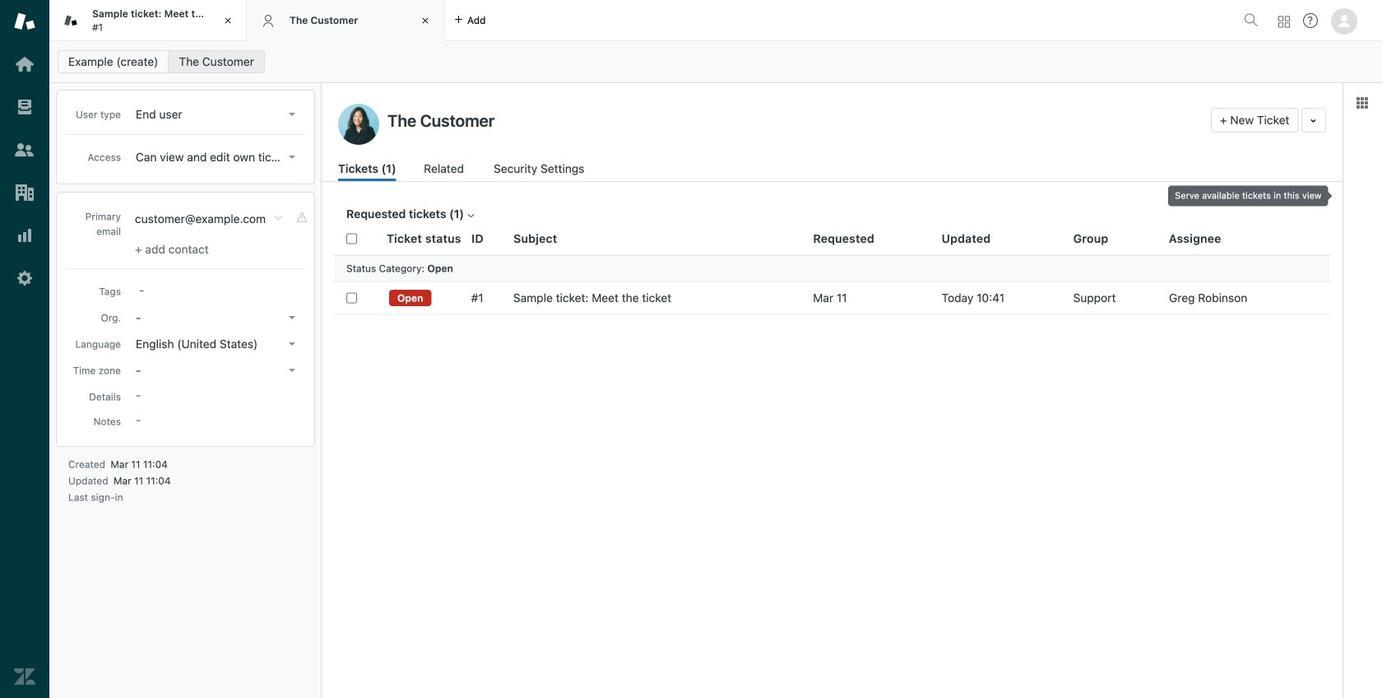 Task type: vqa. For each thing, say whether or not it's contained in the screenshot.
'tab list'
no



Task type: describe. For each thing, give the bounding box(es) containing it.
2 arrow down image from the top
[[289, 316, 296, 319]]

apps image
[[1357, 96, 1370, 109]]

close image
[[417, 12, 434, 29]]

main element
[[0, 0, 49, 698]]

2 tab from the left
[[247, 0, 444, 41]]

Select All Tickets checkbox
[[347, 233, 357, 244]]

reporting image
[[14, 225, 35, 246]]

secondary element
[[49, 45, 1383, 78]]

admin image
[[14, 268, 35, 289]]

1 tab from the left
[[49, 0, 247, 41]]



Task type: locate. For each thing, give the bounding box(es) containing it.
arrow down image
[[289, 156, 296, 159], [289, 316, 296, 319], [289, 342, 296, 346], [289, 369, 296, 372]]

grid
[[322, 222, 1343, 698]]

tab
[[49, 0, 247, 41], [247, 0, 444, 41]]

4 arrow down image from the top
[[289, 369, 296, 372]]

organizations image
[[14, 182, 35, 203]]

zendesk image
[[14, 666, 35, 687]]

- field
[[133, 281, 302, 299]]

None text field
[[383, 108, 1205, 133]]

3 arrow down image from the top
[[289, 342, 296, 346]]

customers image
[[14, 139, 35, 161]]

tabs tab list
[[49, 0, 1238, 41]]

None checkbox
[[347, 293, 357, 303]]

get help image
[[1304, 13, 1319, 28]]

arrow down image
[[289, 113, 296, 116]]

1 arrow down image from the top
[[289, 156, 296, 159]]

zendesk products image
[[1279, 16, 1291, 28]]

views image
[[14, 96, 35, 118]]

close image
[[220, 12, 236, 29]]

zendesk support image
[[14, 11, 35, 32]]

get started image
[[14, 54, 35, 75]]



